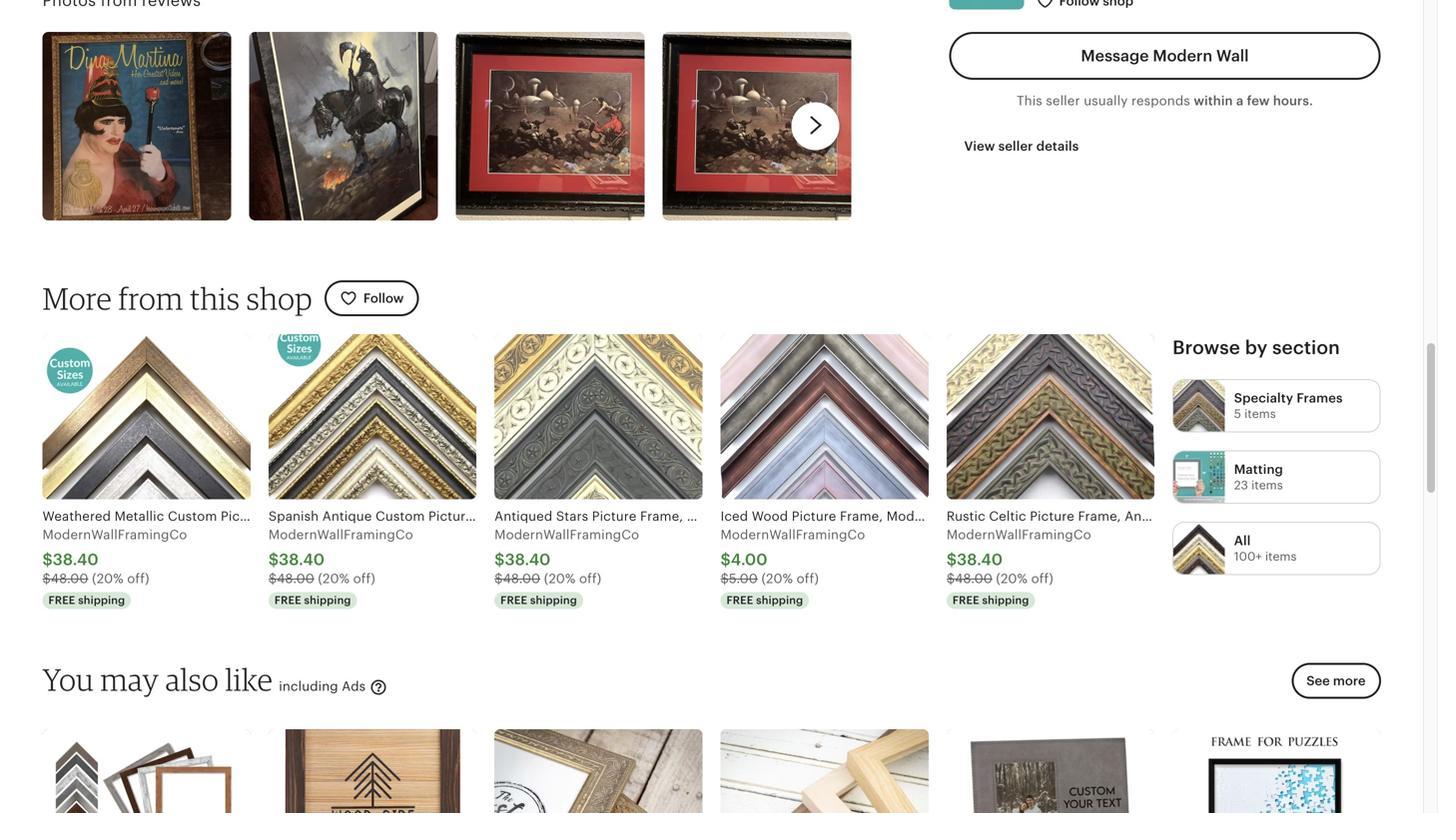 Task type: locate. For each thing, give the bounding box(es) containing it.
follow link
[[324, 281, 419, 317]]

items inside all 100+ items
[[1265, 550, 1297, 564]]

0 vertical spatial items
[[1244, 407, 1276, 421]]

free for spanish antique custom picture frame with premium acrylic cover | custom picture frames | custom frame for wall art and posters and more
[[274, 595, 301, 607]]

items inside matting 23 items
[[1251, 479, 1283, 492]]

1 shipping from the left
[[78, 595, 125, 607]]

3 (20% from the left
[[544, 572, 576, 587]]

2 38.40 from the left
[[279, 551, 325, 569]]

see more listings in the all section image
[[1174, 523, 1225, 575]]

off) for iced wood picture frame, modern custom frames for wall art, white purple blue red copper, 4x6 5x7 8x10 11x14 11x17 12x16 16x20 18x24
[[797, 572, 819, 587]]

weathered metallic custom picture frame with premium acrylic cover | custom picture frames | modern frames for wall art and posters and more image
[[42, 335, 250, 500]]

message modern wall button
[[949, 32, 1381, 80]]

wall
[[1216, 47, 1249, 65]]

section
[[1272, 337, 1340, 359]]

38.40 for "rustic celtic picture frame, antique irish custom frames for wall art, cherry green black red grey white, 4x6 5x7 8x10 11x14 16x20 18x24"
[[957, 551, 1003, 569]]

4 off) from the left
[[797, 572, 819, 587]]

3 free from the left
[[500, 595, 527, 607]]

handcrafted narrow savannah picture frame - 5 wood finishes to choose from - perfect for any room - handmade photo frame - choose your size image
[[720, 730, 929, 814]]

off) for 'antiqued stars picture frame, custom picture frames for wall art posters prints, brown silver white gray, 4x6 5x7 8x10 11x14 16x20 18x24'
[[579, 572, 601, 587]]

1 vertical spatial items
[[1251, 479, 1283, 492]]

rustic celtic picture frame, antique irish custom frames for wall art, cherry green black red grey white, 4x6 5x7 8x10 11x14 16x20 18x24 image
[[946, 335, 1155, 500]]

0 horizontal spatial seller
[[998, 139, 1033, 154]]

seller right view
[[998, 139, 1033, 154]]

2 modernwallframingco $ 38.40 $ 48.00 (20% off) free shipping from the left
[[268, 528, 413, 607]]

modernwallframingco $ 38.40 $ 48.00 (20% off) free shipping for "rustic celtic picture frame, antique irish custom frames for wall art, cherry green black red grey white, 4x6 5x7 8x10 11x14 16x20 18x24"
[[946, 528, 1091, 607]]

matting 23 items
[[1234, 462, 1283, 492]]

see more listings in the specialty frames section image
[[1174, 380, 1225, 432]]

1 horizontal spatial seller
[[1046, 94, 1080, 109]]

seller
[[1046, 94, 1080, 109], [998, 139, 1033, 154]]

modernwallframingco $ 38.40 $ 48.00 (20% off) free shipping
[[42, 528, 187, 607], [268, 528, 413, 607], [494, 528, 639, 607], [946, 528, 1091, 607]]

5 (20% from the left
[[996, 572, 1028, 587]]

made to measure frames, custom frame size, picture frame, wood photo frame. white, brown, grey, silver and more colors frames image
[[42, 730, 250, 814]]

2 modernwallframingco from the left
[[268, 528, 413, 543]]

within
[[1194, 94, 1233, 109]]

free
[[48, 595, 75, 607], [274, 595, 301, 607], [500, 595, 527, 607], [726, 595, 753, 607], [952, 595, 979, 607]]

38.40 for 'antiqued stars picture frame, custom picture frames for wall art posters prints, brown silver white gray, 4x6 5x7 8x10 11x14 16x20 18x24'
[[505, 551, 551, 569]]

venice picture frame, champagne picture frame, gold photo frame, dark espresso frame, 4x6, picture frame wood, 8x10, 11x14, 5x7 frame, new image
[[494, 730, 703, 814]]

details
[[1036, 139, 1079, 154]]

items
[[1244, 407, 1276, 421], [1251, 479, 1283, 492], [1265, 550, 1297, 564]]

modernwallframingco $ 4.00 $ 5.00 (20% off) free shipping
[[720, 528, 865, 607]]

free for weathered metallic custom picture frame with premium acrylic cover | custom picture frames | modern frames for wall art and posters and more at the left of page
[[48, 595, 75, 607]]

4 38.40 from the left
[[957, 551, 1003, 569]]

(20% for 'antiqued stars picture frame, custom picture frames for wall art posters prints, brown silver white gray, 4x6 5x7 8x10 11x14 16x20 18x24'
[[544, 572, 576, 587]]

seller right "this"
[[1046, 94, 1080, 109]]

5 off) from the left
[[1031, 572, 1053, 587]]

1 48.00 from the left
[[51, 572, 88, 587]]

shipping for 'antiqued stars picture frame, custom picture frames for wall art posters prints, brown silver white gray, 4x6 5x7 8x10 11x14 16x20 18x24'
[[530, 595, 577, 607]]

all 100+ items
[[1234, 534, 1297, 564]]

a
[[1236, 94, 1244, 109]]

message
[[1081, 47, 1149, 65]]

shipping inside modernwallframingco $ 4.00 $ 5.00 (20% off) free shipping
[[756, 595, 803, 607]]

shipping
[[78, 595, 125, 607], [304, 595, 351, 607], [530, 595, 577, 607], [756, 595, 803, 607], [982, 595, 1029, 607]]

1 modernwallframingco $ 38.40 $ 48.00 (20% off) free shipping from the left
[[42, 528, 187, 607]]

also
[[165, 661, 219, 698]]

off)
[[127, 572, 149, 587], [353, 572, 375, 587], [579, 572, 601, 587], [797, 572, 819, 587], [1031, 572, 1053, 587]]

frame for puzzles - eco-friendly composite wood puzzle frame with plexiglass | display your jigsaw puzzle with style image
[[1173, 730, 1381, 814]]

from
[[118, 280, 183, 317]]

message modern wall
[[1081, 47, 1249, 65]]

follow
[[363, 291, 404, 306]]

48.00 for spanish antique custom picture frame with premium acrylic cover | custom picture frames | custom frame for wall art and posters and more
[[277, 572, 314, 587]]

1 free from the left
[[48, 595, 75, 607]]

5 modernwallframingco from the left
[[946, 528, 1091, 543]]

modernwallframingco for spanish antique custom picture frame with premium acrylic cover | custom picture frames | custom frame for wall art and posters and more
[[268, 528, 413, 543]]

(20% inside modernwallframingco $ 4.00 $ 5.00 (20% off) free shipping
[[761, 572, 793, 587]]

3 38.40 from the left
[[505, 551, 551, 569]]

iced wood picture frame, modern custom frames for wall art, white purple blue red copper, 4x6 5x7 8x10 11x14 11x17 12x16 16x20 18x24 image
[[720, 335, 929, 500]]

free inside modernwallframingco $ 4.00 $ 5.00 (20% off) free shipping
[[726, 595, 753, 607]]

free for 'antiqued stars picture frame, custom picture frames for wall art posters prints, brown silver white gray, 4x6 5x7 8x10 11x14 16x20 18x24'
[[500, 595, 527, 607]]

1 (20% from the left
[[92, 572, 124, 587]]

1 vertical spatial seller
[[998, 139, 1033, 154]]

specialty frames 5 items
[[1234, 391, 1343, 421]]

4 modernwallframingco from the left
[[720, 528, 865, 543]]

off) for weathered metallic custom picture frame with premium acrylic cover | custom picture frames | modern frames for wall art and posters and more at the left of page
[[127, 572, 149, 587]]

(20% for weathered metallic custom picture frame with premium acrylic cover | custom picture frames | modern frames for wall art and posters and more at the left of page
[[92, 572, 124, 587]]

shop
[[246, 280, 312, 317]]

1 off) from the left
[[127, 572, 149, 587]]

2 (20% from the left
[[318, 572, 350, 587]]

free for "rustic celtic picture frame, antique irish custom frames for wall art, cherry green black red grey white, 4x6 5x7 8x10 11x14 16x20 18x24"
[[952, 595, 979, 607]]

2 vertical spatial items
[[1265, 550, 1297, 564]]

48.00 for "rustic celtic picture frame, antique irish custom frames for wall art, cherry green black red grey white, 4x6 5x7 8x10 11x14 16x20 18x24"
[[955, 572, 992, 587]]

modernwallframingco for iced wood picture frame, modern custom frames for wall art, white purple blue red copper, 4x6 5x7 8x10 11x14 11x17 12x16 16x20 18x24
[[720, 528, 865, 543]]

0 vertical spatial seller
[[1046, 94, 1080, 109]]

you
[[42, 661, 94, 698]]

items right 100+
[[1265, 550, 1297, 564]]

5 shipping from the left
[[982, 595, 1029, 607]]

2 shipping from the left
[[304, 595, 351, 607]]

items inside specialty frames 5 items
[[1244, 407, 1276, 421]]

4 (20% from the left
[[761, 572, 793, 587]]

5 free from the left
[[952, 595, 979, 607]]

may
[[100, 661, 159, 698]]

see more button
[[1291, 664, 1381, 700]]

off) for spanish antique custom picture frame with premium acrylic cover | custom picture frames | custom frame for wall art and posters and more
[[353, 572, 375, 587]]

5.00
[[729, 572, 758, 587]]

5
[[1234, 407, 1241, 421]]

1 modernwallframingco from the left
[[42, 528, 187, 543]]

1 38.40 from the left
[[53, 551, 99, 569]]

3 modernwallframingco $ 38.40 $ 48.00 (20% off) free shipping from the left
[[494, 528, 639, 607]]

items down specialty
[[1244, 407, 1276, 421]]

3 modernwallframingco from the left
[[494, 528, 639, 543]]

(20% for "rustic celtic picture frame, antique irish custom frames for wall art, cherry green black red grey white, 4x6 5x7 8x10 11x14 16x20 18x24"
[[996, 572, 1028, 587]]

2 free from the left
[[274, 595, 301, 607]]

2 48.00 from the left
[[277, 572, 314, 587]]

modernwallframingco for 'antiqued stars picture frame, custom picture frames for wall art posters prints, brown silver white gray, 4x6 5x7 8x10 11x14 16x20 18x24'
[[494, 528, 639, 543]]

off) inside modernwallframingco $ 4.00 $ 5.00 (20% off) free shipping
[[797, 572, 819, 587]]

3 off) from the left
[[579, 572, 601, 587]]

38.40
[[53, 551, 99, 569], [279, 551, 325, 569], [505, 551, 551, 569], [957, 551, 1003, 569]]

shipping for spanish antique custom picture frame with premium acrylic cover | custom picture frames | custom frame for wall art and posters and more
[[304, 595, 351, 607]]

48.00 for 'antiqued stars picture frame, custom picture frames for wall art posters prints, brown silver white gray, 4x6 5x7 8x10 11x14 16x20 18x24'
[[503, 572, 540, 587]]

$
[[42, 551, 53, 569], [268, 551, 279, 569], [494, 551, 505, 569], [720, 551, 731, 569], [946, 551, 957, 569], [42, 572, 51, 587], [268, 572, 277, 587], [494, 572, 503, 587], [720, 572, 729, 587], [946, 572, 955, 587]]

4 free from the left
[[726, 595, 753, 607]]

you may also like including ads
[[42, 661, 369, 698]]

3 shipping from the left
[[530, 595, 577, 607]]

items for matting
[[1251, 479, 1283, 492]]

3 48.00 from the left
[[503, 572, 540, 587]]

4 shipping from the left
[[756, 595, 803, 607]]

4 48.00 from the left
[[955, 572, 992, 587]]

items down matting
[[1251, 479, 1283, 492]]

see more
[[1306, 674, 1366, 689]]

(20%
[[92, 572, 124, 587], [318, 572, 350, 587], [544, 572, 576, 587], [761, 572, 793, 587], [996, 572, 1028, 587]]

4 modernwallframingco $ 38.40 $ 48.00 (20% off) free shipping from the left
[[946, 528, 1091, 607]]

48.00
[[51, 572, 88, 587], [277, 572, 314, 587], [503, 572, 540, 587], [955, 572, 992, 587]]

2 off) from the left
[[353, 572, 375, 587]]

modernwallframingco
[[42, 528, 187, 543], [268, 528, 413, 543], [494, 528, 639, 543], [720, 528, 865, 543], [946, 528, 1091, 543]]



Task type: vqa. For each thing, say whether or not it's contained in the screenshot.
$79.76
no



Task type: describe. For each thing, give the bounding box(es) containing it.
shipping for "rustic celtic picture frame, antique irish custom frames for wall art, cherry green black red grey white, 4x6 5x7 8x10 11x14 16x20 18x24"
[[982, 595, 1029, 607]]

seller for view
[[998, 139, 1033, 154]]

see
[[1306, 674, 1330, 689]]

frames
[[1297, 391, 1343, 406]]

modernwallframingco $ 38.40 $ 48.00 (20% off) free shipping for spanish antique custom picture frame with premium acrylic cover | custom picture frames | custom frame for wall art and posters and more
[[268, 528, 413, 607]]

shipping for weathered metallic custom picture frame with premium acrylic cover | custom picture frames | modern frames for wall art and posters and more at the left of page
[[78, 595, 125, 607]]

more
[[42, 280, 112, 317]]

view
[[964, 139, 995, 154]]

responds
[[1131, 94, 1190, 109]]

items for all
[[1265, 550, 1297, 564]]

free for iced wood picture frame, modern custom frames for wall art, white purple blue red copper, 4x6 5x7 8x10 11x14 11x17 12x16 16x20 18x24
[[726, 595, 753, 607]]

hours.
[[1273, 94, 1313, 109]]

38.40 for spanish antique custom picture frame with premium acrylic cover | custom picture frames | custom frame for wall art and posters and more
[[279, 551, 325, 569]]

antiqued stars picture frame, custom picture frames for wall art posters prints, brown silver white gray, 4x6 5x7 8x10 11x14 16x20 18x24 image
[[494, 335, 703, 500]]

see more link
[[1285, 664, 1381, 712]]

seller for this
[[1046, 94, 1080, 109]]

48.00 for weathered metallic custom picture frame with premium acrylic cover | custom picture frames | modern frames for wall art and posters and more at the left of page
[[51, 572, 88, 587]]

view seller details
[[964, 139, 1079, 154]]

this
[[1017, 94, 1042, 109]]

spanish antique custom picture frame with premium acrylic cover | custom picture frames | custom frame for wall art and posters and more image
[[268, 335, 476, 500]]

more from this shop
[[42, 280, 312, 317]]

see more listings in the matting section image
[[1174, 452, 1225, 503]]

view seller details link
[[949, 128, 1094, 164]]

more
[[1333, 674, 1366, 689]]

usually
[[1084, 94, 1128, 109]]

browse
[[1173, 337, 1240, 359]]

custom picture frame | design your own picture frame | create your own picture frame | personalized 4x6 picture frame | custom leather frame image
[[946, 730, 1155, 814]]

ads
[[342, 679, 366, 694]]

23
[[1234, 479, 1248, 492]]

specialty
[[1234, 391, 1293, 406]]

modern
[[1153, 47, 1212, 65]]

browse by section
[[1173, 337, 1340, 359]]

like
[[225, 661, 273, 698]]

this seller usually responds within a few hours.
[[1017, 94, 1313, 109]]

off) for "rustic celtic picture frame, antique irish custom frames for wall art, cherry green black red grey white, 4x6 5x7 8x10 11x14 16x20 18x24"
[[1031, 572, 1053, 587]]

including
[[279, 679, 338, 694]]

38.40 for weathered metallic custom picture frame with premium acrylic cover | custom picture frames | modern frames for wall art and posters and more at the left of page
[[53, 551, 99, 569]]

shipping for iced wood picture frame, modern custom frames for wall art, white purple blue red copper, 4x6 5x7 8x10 11x14 11x17 12x16 16x20 18x24
[[756, 595, 803, 607]]

few
[[1247, 94, 1270, 109]]

by
[[1245, 337, 1268, 359]]

modernwallframingco $ 38.40 $ 48.00 (20% off) free shipping for weathered metallic custom picture frame with premium acrylic cover | custom picture frames | modern frames for wall art and posters and more at the left of page
[[42, 528, 187, 607]]

rustic wooden picture frame - 100% natural eco farmhouse distressed wood for wall mount photo frame, hand painted, various colors and sizes image
[[268, 730, 476, 814]]

all
[[1234, 534, 1251, 549]]

(20% for spanish antique custom picture frame with premium acrylic cover | custom picture frames | custom frame for wall art and posters and more
[[318, 572, 350, 587]]

this
[[190, 280, 240, 317]]

4.00
[[731, 551, 768, 569]]

(20% for iced wood picture frame, modern custom frames for wall art, white purple blue red copper, 4x6 5x7 8x10 11x14 11x17 12x16 16x20 18x24
[[761, 572, 793, 587]]

100+
[[1234, 550, 1262, 564]]

modernwallframingco for weathered metallic custom picture frame with premium acrylic cover | custom picture frames | modern frames for wall art and posters and more at the left of page
[[42, 528, 187, 543]]

modernwallframingco $ 38.40 $ 48.00 (20% off) free shipping for 'antiqued stars picture frame, custom picture frames for wall art posters prints, brown silver white gray, 4x6 5x7 8x10 11x14 16x20 18x24'
[[494, 528, 639, 607]]

matting
[[1234, 462, 1283, 477]]

modernwallframingco for "rustic celtic picture frame, antique irish custom frames for wall art, cherry green black red grey white, 4x6 5x7 8x10 11x14 16x20 18x24"
[[946, 528, 1091, 543]]



